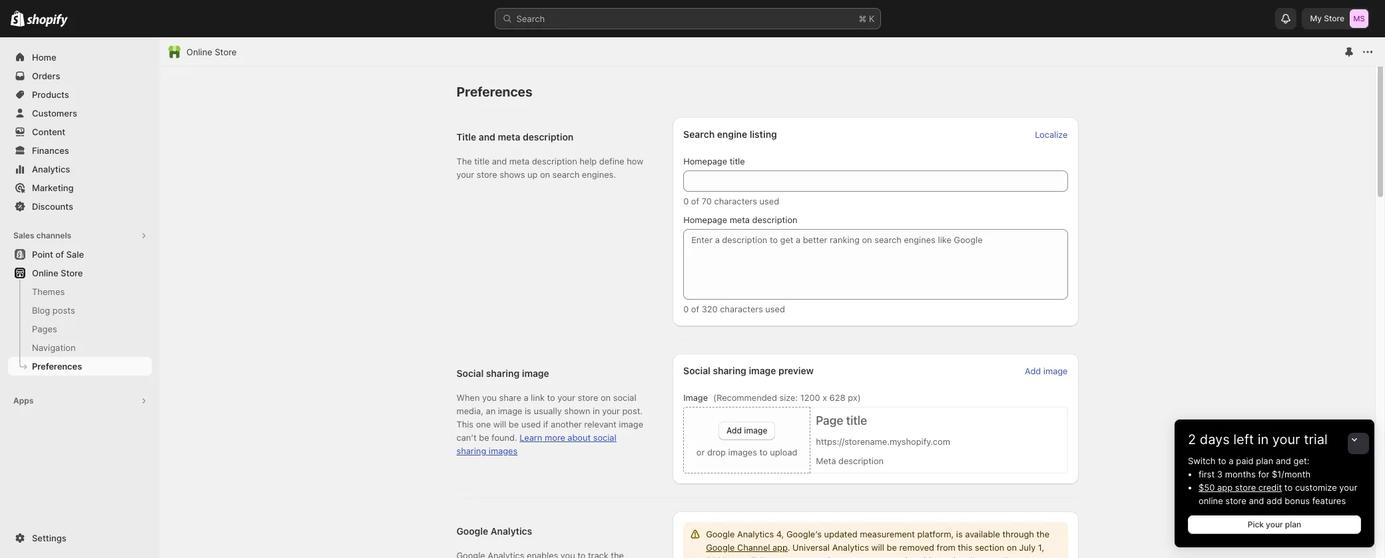 Task type: vqa. For each thing, say whether or not it's contained in the screenshot.
⌘
yes



Task type: describe. For each thing, give the bounding box(es) containing it.
in
[[1258, 432, 1269, 448]]

apps
[[13, 396, 33, 406]]

0 horizontal spatial online store
[[32, 268, 83, 278]]

2 horizontal spatial store
[[1324, 13, 1345, 23]]

3
[[1217, 469, 1223, 480]]

pick
[[1248, 520, 1264, 530]]

first
[[1199, 469, 1215, 480]]

point
[[32, 249, 53, 260]]

for
[[1259, 469, 1270, 480]]

customize
[[1295, 482, 1337, 493]]

pages link
[[8, 320, 152, 338]]

search
[[517, 13, 545, 24]]

orders link
[[8, 67, 152, 85]]

sale
[[66, 249, 84, 260]]

posts
[[53, 305, 75, 316]]

home
[[32, 52, 56, 63]]

switch to a paid plan and get:
[[1188, 456, 1310, 466]]

preferences link
[[8, 357, 152, 376]]

blog posts link
[[8, 301, 152, 320]]

0 horizontal spatial to
[[1218, 456, 1227, 466]]

paid
[[1236, 456, 1254, 466]]

credit
[[1259, 482, 1282, 493]]

to inside to customize your online store and add bonus features
[[1285, 482, 1293, 493]]

your inside "2 days left in your trial" dropdown button
[[1273, 432, 1301, 448]]

orders
[[32, 71, 60, 81]]

⌘ k
[[859, 13, 875, 24]]

2 days left in your trial button
[[1175, 420, 1375, 448]]

themes
[[32, 286, 65, 297]]

bonus
[[1285, 496, 1310, 506]]

point of sale button
[[0, 245, 160, 264]]

get:
[[1294, 456, 1310, 466]]

themes link
[[8, 282, 152, 301]]

$50 app store credit
[[1199, 482, 1282, 493]]

1 horizontal spatial shopify image
[[27, 14, 68, 27]]

of
[[56, 249, 64, 260]]

app
[[1218, 482, 1233, 493]]

home link
[[8, 48, 152, 67]]

settings link
[[8, 529, 152, 548]]

0 horizontal spatial online store link
[[8, 264, 152, 282]]

finances link
[[8, 141, 152, 160]]

my store
[[1311, 13, 1345, 23]]

0 vertical spatial store
[[1235, 482, 1256, 493]]

content link
[[8, 123, 152, 141]]

k
[[869, 13, 875, 24]]

finances
[[32, 145, 69, 156]]

2 days left in your trial element
[[1175, 454, 1375, 548]]

left
[[1234, 432, 1254, 448]]

products
[[32, 89, 69, 100]]

2 days left in your trial
[[1188, 432, 1328, 448]]

online store image
[[168, 45, 181, 59]]

blog posts
[[32, 305, 75, 316]]

navigation
[[32, 342, 76, 353]]

features
[[1313, 496, 1346, 506]]

0 vertical spatial online store
[[187, 47, 237, 57]]

$50 app store credit link
[[1199, 482, 1282, 493]]

and for store
[[1249, 496, 1265, 506]]

trial
[[1304, 432, 1328, 448]]

sales channels
[[13, 230, 71, 240]]

sales channels button
[[8, 226, 152, 245]]

apps button
[[8, 392, 152, 410]]

customers
[[32, 108, 77, 119]]



Task type: locate. For each thing, give the bounding box(es) containing it.
your right pick
[[1266, 520, 1283, 530]]

preferences
[[32, 361, 82, 372]]

1 vertical spatial online
[[32, 268, 58, 278]]

products link
[[8, 85, 152, 104]]

1 vertical spatial store
[[1226, 496, 1247, 506]]

to customize your online store and add bonus features
[[1199, 482, 1358, 506]]

blog
[[32, 305, 50, 316]]

$50
[[1199, 482, 1215, 493]]

0 vertical spatial online
[[187, 47, 212, 57]]

content
[[32, 127, 65, 137]]

1 horizontal spatial plan
[[1285, 520, 1302, 530]]

store right my
[[1324, 13, 1345, 23]]

0 horizontal spatial online
[[32, 268, 58, 278]]

your up features
[[1340, 482, 1358, 493]]

⌘
[[859, 13, 867, 24]]

online
[[1199, 496, 1223, 506]]

your inside pick your plan link
[[1266, 520, 1283, 530]]

0 vertical spatial your
[[1273, 432, 1301, 448]]

online store link down sale
[[8, 264, 152, 282]]

shopify image
[[11, 11, 25, 27], [27, 14, 68, 27]]

sales
[[13, 230, 34, 240]]

0 horizontal spatial store
[[61, 268, 83, 278]]

pages
[[32, 324, 57, 334]]

store down sale
[[61, 268, 83, 278]]

0 vertical spatial store
[[1324, 13, 1345, 23]]

add
[[1267, 496, 1283, 506]]

1 horizontal spatial store
[[215, 47, 237, 57]]

marketing
[[32, 183, 74, 193]]

to left "a"
[[1218, 456, 1227, 466]]

store inside to customize your online store and add bonus features
[[1226, 496, 1247, 506]]

customers link
[[8, 104, 152, 123]]

pick your plan
[[1248, 520, 1302, 530]]

your inside to customize your online store and add bonus features
[[1340, 482, 1358, 493]]

days
[[1200, 432, 1230, 448]]

plan
[[1256, 456, 1274, 466], [1285, 520, 1302, 530]]

1 horizontal spatial online store link
[[187, 45, 237, 59]]

and for plan
[[1276, 456, 1291, 466]]

online store link right online store image
[[187, 45, 237, 59]]

store right online store image
[[215, 47, 237, 57]]

and inside to customize your online store and add bonus features
[[1249, 496, 1265, 506]]

months
[[1225, 469, 1256, 480]]

analytics
[[32, 164, 70, 175]]

0 vertical spatial plan
[[1256, 456, 1274, 466]]

$1/month
[[1272, 469, 1311, 480]]

online store right online store image
[[187, 47, 237, 57]]

online store
[[187, 47, 237, 57], [32, 268, 83, 278]]

my
[[1311, 13, 1322, 23]]

0 vertical spatial and
[[1276, 456, 1291, 466]]

pick your plan link
[[1188, 516, 1361, 534]]

and
[[1276, 456, 1291, 466], [1249, 496, 1265, 506]]

2 vertical spatial your
[[1266, 520, 1283, 530]]

switch
[[1188, 456, 1216, 466]]

0 vertical spatial to
[[1218, 456, 1227, 466]]

1 vertical spatial your
[[1340, 482, 1358, 493]]

settings
[[32, 533, 66, 544]]

point of sale link
[[8, 245, 152, 264]]

online right online store image
[[187, 47, 212, 57]]

store down months
[[1235, 482, 1256, 493]]

analytics link
[[8, 160, 152, 179]]

your
[[1273, 432, 1301, 448], [1340, 482, 1358, 493], [1266, 520, 1283, 530]]

online store down point of sale
[[32, 268, 83, 278]]

your right the in
[[1273, 432, 1301, 448]]

and left add
[[1249, 496, 1265, 506]]

marketing link
[[8, 179, 152, 197]]

1 vertical spatial online store link
[[8, 264, 152, 282]]

0 vertical spatial online store link
[[187, 45, 237, 59]]

discounts
[[32, 201, 73, 212]]

1 horizontal spatial to
[[1285, 482, 1293, 493]]

first 3 months for $1/month
[[1199, 469, 1311, 480]]

plan down bonus
[[1285, 520, 1302, 530]]

a
[[1229, 456, 1234, 466]]

0 horizontal spatial and
[[1249, 496, 1265, 506]]

store down $50 app store credit link
[[1226, 496, 1247, 506]]

1 vertical spatial store
[[215, 47, 237, 57]]

1 vertical spatial and
[[1249, 496, 1265, 506]]

1 horizontal spatial online
[[187, 47, 212, 57]]

to down $1/month
[[1285, 482, 1293, 493]]

1 vertical spatial to
[[1285, 482, 1293, 493]]

store
[[1324, 13, 1345, 23], [215, 47, 237, 57], [61, 268, 83, 278]]

1 vertical spatial online store
[[32, 268, 83, 278]]

2
[[1188, 432, 1196, 448]]

online down point
[[32, 268, 58, 278]]

online store link
[[187, 45, 237, 59], [8, 264, 152, 282]]

1 vertical spatial plan
[[1285, 520, 1302, 530]]

store
[[1235, 482, 1256, 493], [1226, 496, 1247, 506]]

0 horizontal spatial shopify image
[[11, 11, 25, 27]]

and up $1/month
[[1276, 456, 1291, 466]]

discounts link
[[8, 197, 152, 216]]

online
[[187, 47, 212, 57], [32, 268, 58, 278]]

navigation link
[[8, 338, 152, 357]]

2 vertical spatial store
[[61, 268, 83, 278]]

1 horizontal spatial and
[[1276, 456, 1291, 466]]

point of sale
[[32, 249, 84, 260]]

to
[[1218, 456, 1227, 466], [1285, 482, 1293, 493]]

my store image
[[1350, 9, 1369, 28]]

plan up for
[[1256, 456, 1274, 466]]

1 horizontal spatial online store
[[187, 47, 237, 57]]

channels
[[36, 230, 71, 240]]

0 horizontal spatial plan
[[1256, 456, 1274, 466]]



